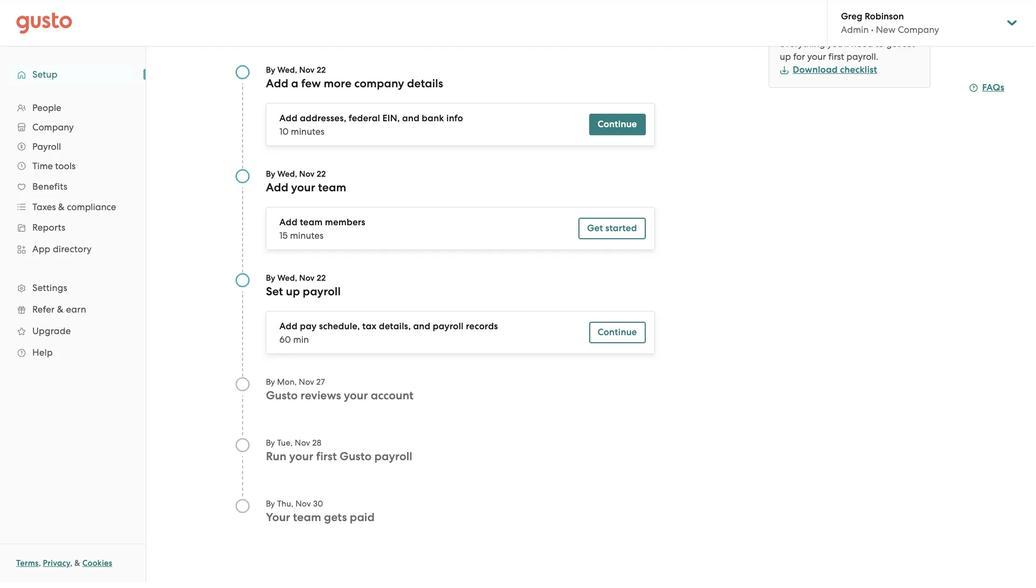 Task type: vqa. For each thing, say whether or not it's contained in the screenshot.
Customer
no



Task type: describe. For each thing, give the bounding box(es) containing it.
reports link
[[11, 218, 135, 237]]

refer
[[32, 304, 55, 315]]

to
[[876, 38, 884, 49]]

nov for gets
[[296, 499, 311, 509]]

add addresses, federal ein, and bank info 10 minutes
[[280, 113, 463, 137]]

setup
[[32, 69, 58, 80]]

1 vertical spatial checklist
[[841, 64, 878, 76]]

your inside download our handy checklist of everything you'll need to get set up for your first payroll.
[[808, 51, 827, 62]]

15
[[280, 230, 288, 241]]

app
[[32, 244, 50, 255]]

bank
[[422, 113, 444, 124]]

pay
[[300, 321, 317, 332]]

addresses,
[[300, 113, 347, 124]]

1 continue from the top
[[598, 119, 637, 130]]

get
[[587, 223, 603, 234]]

payroll inside by tue, nov 28 run your first gusto payroll
[[375, 450, 413, 464]]

home image
[[16, 12, 72, 34]]

info
[[447, 113, 463, 124]]

add for your
[[280, 217, 298, 228]]

by for gusto reviews your account
[[266, 378, 275, 387]]

payroll for and
[[433, 321, 464, 332]]

checklist inside download our handy checklist of everything you'll need to get set up for your first payroll.
[[873, 25, 909, 36]]

payroll button
[[11, 137, 135, 156]]

time tools button
[[11, 156, 135, 176]]

federal
[[349, 113, 380, 124]]

download for download checklist
[[793, 64, 838, 76]]

team inside add team members 15 minutes
[[300, 217, 323, 228]]

get
[[887, 38, 901, 49]]

cookies button
[[82, 557, 112, 570]]

gets
[[324, 511, 347, 525]]

payroll.
[[847, 51, 879, 62]]

22 for team
[[317, 169, 326, 179]]

60
[[280, 334, 291, 345]]

compliance
[[67, 202, 116, 213]]

minutes inside add team members 15 minutes
[[290, 230, 324, 241]]

payroll
[[32, 141, 61, 152]]

nov for team
[[299, 169, 315, 179]]

2 continue from the top
[[598, 327, 637, 338]]

nov for few
[[299, 65, 315, 75]]

help link
[[11, 343, 135, 362]]

our
[[827, 25, 841, 36]]

1 , from the left
[[39, 559, 41, 569]]

taxes
[[32, 202, 56, 213]]

faqs button
[[970, 81, 1005, 94]]

admin
[[841, 24, 869, 35]]

your
[[266, 511, 290, 525]]

by mon, nov 27 gusto reviews your account
[[266, 378, 414, 403]]

add team members 15 minutes
[[280, 217, 366, 241]]

min
[[293, 334, 309, 345]]

app directory link
[[11, 239, 135, 259]]

privacy link
[[43, 559, 70, 569]]

details,
[[379, 321, 411, 332]]

schedule,
[[319, 321, 360, 332]]

terms link
[[16, 559, 39, 569]]

circle blank image for run your first gusto payroll
[[235, 438, 250, 453]]

and inside add pay schedule, tax details, and payroll records 60 min
[[413, 321, 431, 332]]

taxes & compliance button
[[11, 197, 135, 217]]

nov for first
[[295, 439, 310, 448]]

set
[[903, 38, 915, 49]]

by tue, nov 28 run your first gusto payroll
[[266, 439, 413, 464]]

time
[[32, 161, 53, 172]]

list containing people
[[0, 98, 146, 364]]

directory
[[53, 244, 92, 255]]

refer & earn link
[[11, 300, 135, 319]]

upgrade
[[32, 326, 71, 337]]

run
[[266, 450, 287, 464]]

tools
[[55, 161, 76, 172]]

gusto navigation element
[[0, 46, 146, 381]]

people button
[[11, 98, 135, 118]]

gusto inside by mon, nov 27 gusto reviews your account
[[266, 389, 298, 403]]

gusto inside by tue, nov 28 run your first gusto payroll
[[340, 450, 372, 464]]

set
[[266, 285, 283, 299]]

need
[[852, 38, 873, 49]]

new
[[876, 24, 896, 35]]

circle blank image
[[235, 377, 250, 392]]

wed, for a
[[277, 65, 297, 75]]

team inside by thu, nov 30 your team gets paid
[[293, 511, 321, 525]]

privacy
[[43, 559, 70, 569]]

setup link
[[11, 65, 135, 84]]

by for your team gets paid
[[266, 499, 275, 509]]

first inside download our handy checklist of everything you'll need to get set up for your first payroll.
[[829, 51, 845, 62]]

download for download our handy checklist of everything you'll need to get set up for your first payroll.
[[780, 25, 824, 36]]

by wed, nov 22 add a few more company details
[[266, 65, 443, 91]]

for
[[794, 51, 806, 62]]

get started
[[587, 223, 637, 234]]

first inside by tue, nov 28 run your first gusto payroll
[[316, 450, 337, 464]]

get started button
[[579, 218, 646, 239]]

add pay schedule, tax details, and payroll records 60 min
[[280, 321, 498, 345]]

a
[[291, 77, 299, 91]]

& for earn
[[57, 304, 64, 315]]

company inside greg robinson admin • new company
[[898, 24, 940, 35]]

download our handy checklist of everything you'll need to get set up for your first payroll.
[[780, 25, 919, 62]]



Task type: locate. For each thing, give the bounding box(es) containing it.
circle blank image for your team gets paid
[[235, 499, 250, 514]]

benefits link
[[11, 177, 135, 196]]

payroll
[[303, 285, 341, 299], [433, 321, 464, 332], [375, 450, 413, 464]]

1 horizontal spatial first
[[829, 51, 845, 62]]

robinson
[[865, 11, 904, 22]]

0 horizontal spatial up
[[286, 285, 300, 299]]

wed, up a
[[277, 65, 297, 75]]

& left cookies
[[74, 559, 80, 569]]

2 by from the top
[[266, 169, 275, 179]]

first down 28
[[316, 450, 337, 464]]

company
[[354, 77, 404, 91]]

by
[[266, 65, 275, 75], [266, 169, 275, 179], [266, 273, 275, 283], [266, 378, 275, 387], [266, 439, 275, 448], [266, 499, 275, 509]]

more
[[324, 77, 352, 91]]

nov inside by wed, nov 22 add a few more company details
[[299, 65, 315, 75]]

tue,
[[277, 439, 293, 448]]

2 continue button from the top
[[589, 322, 646, 344]]

1 vertical spatial team
[[300, 217, 323, 228]]

22 up the members
[[317, 169, 326, 179]]

1 vertical spatial first
[[316, 450, 337, 464]]

22 for few
[[317, 65, 326, 75]]

wed, inside by wed, nov 22 add a few more company details
[[277, 65, 297, 75]]

you'll
[[828, 38, 850, 49]]

and right "ein,"
[[402, 113, 420, 124]]

3 22 from the top
[[317, 273, 326, 283]]

handy
[[843, 25, 870, 36]]

download up everything
[[780, 25, 824, 36]]

terms , privacy , & cookies
[[16, 559, 112, 569]]

your right reviews
[[344, 389, 368, 403]]

nov inside by wed, nov 22 add your team
[[299, 169, 315, 179]]

minutes
[[291, 126, 325, 137], [290, 230, 324, 241]]

22
[[317, 65, 326, 75], [317, 169, 326, 179], [317, 273, 326, 283]]

1 vertical spatial continue
[[598, 327, 637, 338]]

27
[[317, 378, 325, 387]]

payroll inside add pay schedule, tax details, and payroll records 60 min
[[433, 321, 464, 332]]

10
[[280, 126, 289, 137]]

settings
[[32, 283, 67, 293]]

add for up
[[280, 321, 298, 332]]

22 down add team members 15 minutes
[[317, 273, 326, 283]]

terms
[[16, 559, 39, 569]]

& inside dropdown button
[[58, 202, 65, 213]]

your inside by mon, nov 27 gusto reviews your account
[[344, 389, 368, 403]]

benefits
[[32, 181, 67, 192]]

wed, up set
[[277, 273, 297, 283]]

by thu, nov 30 your team gets paid
[[266, 499, 375, 525]]

download inside download our handy checklist of everything you'll need to get set up for your first payroll.
[[780, 25, 824, 36]]

2 vertical spatial team
[[293, 511, 321, 525]]

by for add a few more company details
[[266, 65, 275, 75]]

1 circle blank image from the top
[[235, 438, 250, 453]]

list
[[0, 98, 146, 364]]

download down for
[[793, 64, 838, 76]]

30
[[313, 499, 323, 509]]

0 vertical spatial continue
[[598, 119, 637, 130]]

members
[[325, 217, 366, 228]]

download checklist link
[[780, 64, 878, 76]]

cookies
[[82, 559, 112, 569]]

1 horizontal spatial up
[[780, 51, 791, 62]]

2 vertical spatial &
[[74, 559, 80, 569]]

nov inside by wed, nov 22 set up payroll
[[299, 273, 315, 283]]

add inside by wed, nov 22 add a few more company details
[[266, 77, 289, 91]]

add inside add addresses, federal ein, and bank info 10 minutes
[[280, 113, 298, 124]]

up inside by wed, nov 22 set up payroll
[[286, 285, 300, 299]]

1 continue button from the top
[[589, 114, 646, 135]]

team down 30
[[293, 511, 321, 525]]

0 vertical spatial circle blank image
[[235, 438, 250, 453]]

of
[[911, 25, 919, 36]]

minutes right 15
[[290, 230, 324, 241]]

by wed, nov 22 add your team
[[266, 169, 346, 195]]

add for a
[[280, 113, 298, 124]]

up right set
[[286, 285, 300, 299]]

account
[[371, 389, 414, 403]]

0 vertical spatial and
[[402, 113, 420, 124]]

1 vertical spatial download
[[793, 64, 838, 76]]

1 horizontal spatial payroll
[[375, 450, 413, 464]]

0 vertical spatial download
[[780, 25, 824, 36]]

greg robinson admin • new company
[[841, 11, 940, 35]]

upgrade link
[[11, 321, 135, 341]]

and inside add addresses, federal ein, and bank info 10 minutes
[[402, 113, 420, 124]]

1 vertical spatial continue button
[[589, 322, 646, 344]]

28
[[312, 439, 322, 448]]

0 vertical spatial team
[[318, 181, 346, 195]]

2 vertical spatial wed,
[[277, 273, 297, 283]]

by inside by tue, nov 28 run your first gusto payroll
[[266, 439, 275, 448]]

0 vertical spatial checklist
[[873, 25, 909, 36]]

by for add your team
[[266, 169, 275, 179]]

0 horizontal spatial ,
[[39, 559, 41, 569]]

nov inside by mon, nov 27 gusto reviews your account
[[299, 378, 314, 387]]

up
[[780, 51, 791, 62], [286, 285, 300, 299]]

your down 28
[[289, 450, 314, 464]]

0 vertical spatial gusto
[[266, 389, 298, 403]]

3 by from the top
[[266, 273, 275, 283]]

your up add team members 15 minutes
[[291, 181, 315, 195]]

by for run your first gusto payroll
[[266, 439, 275, 448]]

mon,
[[277, 378, 297, 387]]

0 vertical spatial payroll
[[303, 285, 341, 299]]

company up set at the top of the page
[[898, 24, 940, 35]]

by inside by wed, nov 22 add your team
[[266, 169, 275, 179]]

•
[[872, 24, 874, 35]]

0 vertical spatial &
[[58, 202, 65, 213]]

1 horizontal spatial ,
[[70, 559, 72, 569]]

nov inside by tue, nov 28 run your first gusto payroll
[[295, 439, 310, 448]]

taxes & compliance
[[32, 202, 116, 213]]

continue button
[[589, 114, 646, 135], [589, 322, 646, 344]]

team up the members
[[318, 181, 346, 195]]

1 vertical spatial 22
[[317, 169, 326, 179]]

1 horizontal spatial gusto
[[340, 450, 372, 464]]

people
[[32, 102, 61, 113]]

help
[[32, 347, 53, 358]]

2 horizontal spatial payroll
[[433, 321, 464, 332]]

your inside by tue, nov 28 run your first gusto payroll
[[289, 450, 314, 464]]

22 for payroll
[[317, 273, 326, 283]]

continue
[[598, 119, 637, 130], [598, 327, 637, 338]]

0 horizontal spatial payroll
[[303, 285, 341, 299]]

22 inside by wed, nov 22 add your team
[[317, 169, 326, 179]]

faqs
[[983, 82, 1005, 93]]

0 vertical spatial first
[[829, 51, 845, 62]]

team left the members
[[300, 217, 323, 228]]

4 by from the top
[[266, 378, 275, 387]]

& for compliance
[[58, 202, 65, 213]]

1 22 from the top
[[317, 65, 326, 75]]

1 vertical spatial wed,
[[277, 169, 297, 179]]

started
[[606, 223, 637, 234]]

0 vertical spatial 22
[[317, 65, 326, 75]]

5 by from the top
[[266, 439, 275, 448]]

2 vertical spatial payroll
[[375, 450, 413, 464]]

up left for
[[780, 51, 791, 62]]

team inside by wed, nov 22 add your team
[[318, 181, 346, 195]]

1 vertical spatial gusto
[[340, 450, 372, 464]]

details
[[407, 77, 443, 91]]

gusto
[[266, 389, 298, 403], [340, 450, 372, 464]]

by for set up payroll
[[266, 273, 275, 283]]

1 vertical spatial company
[[32, 122, 74, 133]]

ein,
[[383, 113, 400, 124]]

0 vertical spatial continue button
[[589, 114, 646, 135]]

download checklist
[[793, 64, 878, 76]]

6 by from the top
[[266, 499, 275, 509]]

your right for
[[808, 51, 827, 62]]

0 vertical spatial minutes
[[291, 126, 325, 137]]

add inside by wed, nov 22 add your team
[[266, 181, 289, 195]]

22 inside by wed, nov 22 set up payroll
[[317, 273, 326, 283]]

minutes inside add addresses, federal ein, and bank info 10 minutes
[[291, 126, 325, 137]]

checklist down 'payroll.'
[[841, 64, 878, 76]]

& left earn
[[57, 304, 64, 315]]

add inside add team members 15 minutes
[[280, 217, 298, 228]]

0 horizontal spatial first
[[316, 450, 337, 464]]

22 up the few
[[317, 65, 326, 75]]

few
[[301, 77, 321, 91]]

nov for payroll
[[299, 273, 315, 283]]

records
[[466, 321, 498, 332]]

wed, inside by wed, nov 22 add your team
[[277, 169, 297, 179]]

circle blank image
[[235, 438, 250, 453], [235, 499, 250, 514]]

reviews
[[301, 389, 341, 403]]

checklist up get
[[873, 25, 909, 36]]

add inside add pay schedule, tax details, and payroll records 60 min
[[280, 321, 298, 332]]

1 vertical spatial circle blank image
[[235, 499, 250, 514]]

1 vertical spatial minutes
[[290, 230, 324, 241]]

0 vertical spatial company
[[898, 24, 940, 35]]

1 horizontal spatial company
[[898, 24, 940, 35]]

2 vertical spatial 22
[[317, 273, 326, 283]]

company down people
[[32, 122, 74, 133]]

company
[[898, 24, 940, 35], [32, 122, 74, 133]]

2 wed, from the top
[[277, 169, 297, 179]]

by wed, nov 22 set up payroll
[[266, 273, 341, 299]]

by inside by thu, nov 30 your team gets paid
[[266, 499, 275, 509]]

by inside by wed, nov 22 set up payroll
[[266, 273, 275, 283]]

thu,
[[277, 499, 294, 509]]

nov
[[299, 65, 315, 75], [299, 169, 315, 179], [299, 273, 315, 283], [299, 378, 314, 387], [295, 439, 310, 448], [296, 499, 311, 509]]

reports
[[32, 222, 66, 233]]

and right details,
[[413, 321, 431, 332]]

up inside download our handy checklist of everything you'll need to get set up for your first payroll.
[[780, 51, 791, 62]]

company inside company dropdown button
[[32, 122, 74, 133]]

circle blank image left run
[[235, 438, 250, 453]]

2 circle blank image from the top
[[235, 499, 250, 514]]

your
[[808, 51, 827, 62], [291, 181, 315, 195], [344, 389, 368, 403], [289, 450, 314, 464]]

wed, for your
[[277, 169, 297, 179]]

by inside by mon, nov 27 gusto reviews your account
[[266, 378, 275, 387]]

tax
[[363, 321, 377, 332]]

your inside by wed, nov 22 add your team
[[291, 181, 315, 195]]

wed, for up
[[277, 273, 297, 283]]

settings link
[[11, 278, 135, 298]]

wed,
[[277, 65, 297, 75], [277, 169, 297, 179], [277, 273, 297, 283]]

nov for your
[[299, 378, 314, 387]]

earn
[[66, 304, 86, 315]]

company button
[[11, 118, 135, 137]]

3 wed, from the top
[[277, 273, 297, 283]]

1 vertical spatial up
[[286, 285, 300, 299]]

minutes down addresses,
[[291, 126, 325, 137]]

first down you'll at the right
[[829, 51, 845, 62]]

0 horizontal spatial company
[[32, 122, 74, 133]]

, left cookies button
[[70, 559, 72, 569]]

nov inside by thu, nov 30 your team gets paid
[[296, 499, 311, 509]]

2 22 from the top
[[317, 169, 326, 179]]

refer & earn
[[32, 304, 86, 315]]

22 inside by wed, nov 22 add a few more company details
[[317, 65, 326, 75]]

everything
[[780, 38, 826, 49]]

app directory
[[32, 244, 92, 255]]

wed, inside by wed, nov 22 set up payroll
[[277, 273, 297, 283]]

time tools
[[32, 161, 76, 172]]

greg
[[841, 11, 863, 22]]

0 horizontal spatial gusto
[[266, 389, 298, 403]]

circle blank image left your
[[235, 499, 250, 514]]

0 vertical spatial up
[[780, 51, 791, 62]]

1 by from the top
[[266, 65, 275, 75]]

2 , from the left
[[70, 559, 72, 569]]

0 vertical spatial wed,
[[277, 65, 297, 75]]

, left privacy link
[[39, 559, 41, 569]]

,
[[39, 559, 41, 569], [70, 559, 72, 569]]

1 vertical spatial &
[[57, 304, 64, 315]]

paid
[[350, 511, 375, 525]]

& right taxes
[[58, 202, 65, 213]]

1 vertical spatial payroll
[[433, 321, 464, 332]]

1 wed, from the top
[[277, 65, 297, 75]]

payroll for up
[[303, 285, 341, 299]]

1 vertical spatial and
[[413, 321, 431, 332]]

wed, down 10
[[277, 169, 297, 179]]

by inside by wed, nov 22 add a few more company details
[[266, 65, 275, 75]]

payroll inside by wed, nov 22 set up payroll
[[303, 285, 341, 299]]

add
[[266, 77, 289, 91], [280, 113, 298, 124], [266, 181, 289, 195], [280, 217, 298, 228], [280, 321, 298, 332]]



